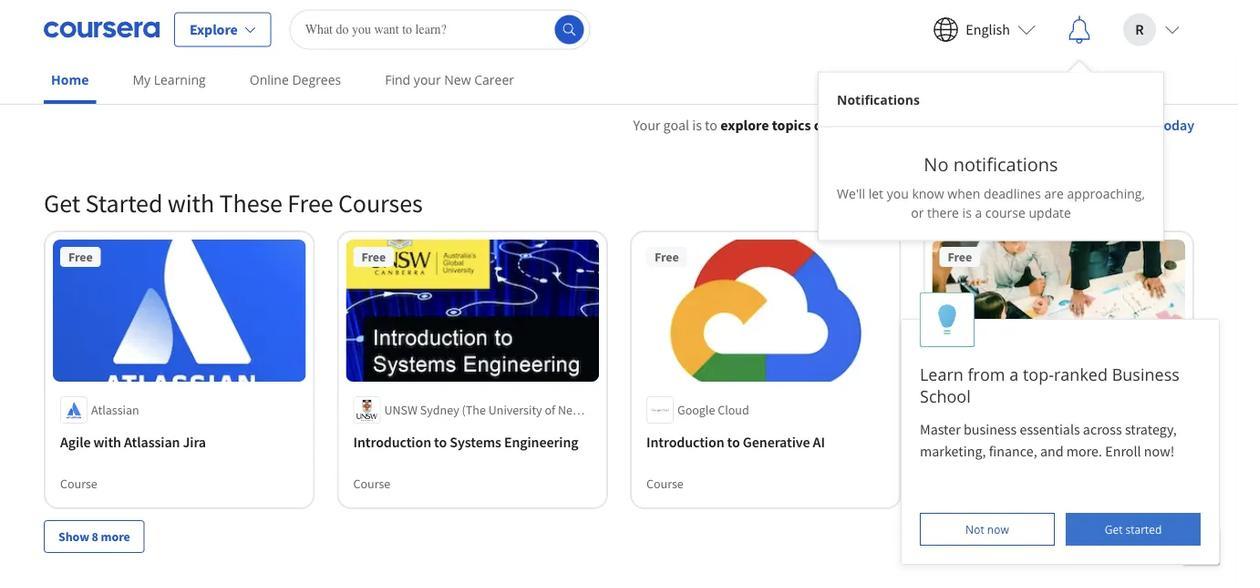 Task type: describe. For each thing, give the bounding box(es) containing it.
set your goals today button
[[1061, 114, 1195, 136]]

not now button
[[920, 514, 1055, 546]]

coursera image
[[44, 15, 160, 44]]

course for introduction to generative ai
[[647, 476, 684, 493]]

as
[[918, 116, 932, 134]]

now
[[988, 522, 1010, 537]]

line chart image
[[983, 218, 1005, 240]]

let
[[869, 185, 884, 202]]

new inside unsw sydney (the university of new south wales)
[[558, 402, 582, 419]]

is inside notifications no notifications we'll let you know when deadlines are approaching, or there is a course update
[[963, 204, 972, 221]]

What do you want to learn? text field
[[290, 10, 591, 50]]

or
[[911, 204, 924, 221]]

0 vertical spatial with
[[168, 187, 214, 219]]

online degrees
[[250, 71, 341, 88]]

0 vertical spatial product
[[945, 116, 997, 134]]

of inside unsw sydney (the university of new south wales)
[[545, 402, 556, 419]]

0 vertical spatial atlassian
[[91, 402, 139, 419]]

agile with atlassian jira link
[[60, 432, 299, 453]]

free for introduction to generative ai
[[655, 249, 679, 265]]

alice element
[[901, 293, 1221, 566]]

university
[[489, 402, 542, 419]]

get for get started
[[1105, 522, 1123, 537]]

english
[[966, 21, 1011, 39]]

set
[[1070, 116, 1090, 134]]

wales)
[[419, 421, 454, 437]]

find your new career link
[[378, 59, 522, 100]]

sydney
[[420, 402, 460, 419]]

south
[[384, 421, 416, 437]]

no
[[924, 152, 949, 177]]

get started
[[1105, 522, 1163, 537]]

notifications
[[837, 91, 920, 109]]

explore
[[190, 21, 238, 39]]

top-
[[1023, 364, 1054, 386]]

business
[[1113, 364, 1180, 386]]

r button
[[1109, 0, 1195, 59]]

topics
[[772, 116, 811, 134]]

(the
[[462, 402, 486, 419]]

0 vertical spatial new
[[444, 71, 471, 88]]

introduction to systems engineering link
[[353, 432, 592, 453]]

when
[[948, 185, 981, 202]]

1 vertical spatial atlassian
[[124, 433, 180, 452]]

google
[[678, 402, 716, 419]]

online
[[250, 71, 289, 88]]

work
[[881, 116, 915, 134]]

know
[[913, 185, 945, 202]]

are
[[1045, 185, 1064, 202]]

courses
[[338, 187, 423, 219]]

show 8 more
[[58, 529, 130, 546]]

home
[[51, 71, 89, 88]]

english button
[[919, 0, 1051, 59]]

unsw
[[384, 402, 418, 419]]

deadlines
[[984, 185, 1042, 202]]

your
[[634, 116, 661, 134]]

these
[[219, 187, 283, 219]]

started
[[1126, 522, 1163, 537]]

course for introduction to systems engineering
[[353, 476, 391, 493]]

google cloud
[[678, 402, 750, 419]]

and
[[1041, 442, 1064, 461]]

across
[[1084, 421, 1123, 439]]

agile with atlassian jira
[[60, 433, 206, 452]]

school
[[920, 385, 971, 408]]

manager
[[999, 116, 1055, 134]]

marketing,
[[920, 442, 986, 461]]

get for get started with these free courses
[[44, 187, 80, 219]]

notifications no notifications we'll let you know when deadlines are approaching, or there is a course update
[[837, 91, 1146, 221]]

update
[[1029, 204, 1072, 221]]

enroll
[[1106, 442, 1142, 461]]

master business essentials across strategy, marketing, finance, and more. enroll now!
[[920, 421, 1180, 461]]

is inside the get started with these free courses main content
[[693, 116, 702, 134]]

strategy,
[[1126, 421, 1178, 439]]

explore button
[[174, 12, 272, 47]]

learning
[[154, 71, 206, 88]]

notifications
[[954, 152, 1059, 177]]

help center image
[[1191, 536, 1213, 558]]

a inside learn from a top-ranked business school
[[1010, 364, 1019, 386]]

product management
[[940, 433, 1073, 452]]

explore
[[721, 116, 769, 134]]

career
[[475, 71, 514, 88]]

not
[[966, 522, 985, 537]]

business
[[964, 421, 1017, 439]]

free for introduction to systems engineering
[[362, 249, 386, 265]]



Task type: locate. For each thing, give the bounding box(es) containing it.
1 introduction from the left
[[353, 433, 431, 452]]

you
[[887, 185, 909, 202]]

1 vertical spatial a
[[976, 204, 983, 221]]

0 horizontal spatial a
[[935, 116, 942, 134]]

a
[[935, 116, 942, 134], [976, 204, 983, 221], [1010, 364, 1019, 386]]

get
[[44, 187, 80, 219], [1105, 522, 1123, 537]]

graduation cap image
[[983, 185, 1005, 207]]

jira
[[183, 433, 206, 452]]

goals
[[1124, 116, 1157, 134]]

course down agile at the left bottom of the page
[[60, 476, 97, 493]]

smile image
[[983, 284, 1005, 306]]

0 vertical spatial your
[[414, 71, 441, 88]]

1 horizontal spatial to
[[705, 116, 718, 134]]

with right agile at the left bottom of the page
[[93, 433, 121, 452]]

started
[[85, 187, 163, 219]]

1 horizontal spatial is
[[963, 204, 972, 221]]

course
[[986, 204, 1026, 221]]

0 horizontal spatial with
[[93, 433, 121, 452]]

from
[[968, 364, 1006, 386]]

product right the as
[[945, 116, 997, 134]]

with inside agile with atlassian jira link
[[93, 433, 121, 452]]

my learning
[[133, 71, 206, 88]]

lightbulb tip image
[[938, 304, 957, 336]]

not now
[[966, 522, 1010, 537]]

unsw sydney (the university of new south wales)
[[384, 402, 582, 437]]

1 vertical spatial get
[[1105, 522, 1123, 537]]

0 horizontal spatial get
[[44, 187, 80, 219]]

ranked
[[1054, 364, 1108, 386]]

of
[[866, 116, 879, 134], [545, 402, 556, 419]]

new
[[444, 71, 471, 88], [558, 402, 582, 419]]

show
[[58, 529, 89, 546]]

get started with these free courses
[[44, 187, 423, 219]]

master
[[920, 421, 961, 439]]

8
[[92, 529, 98, 546]]

free for agile with atlassian jira
[[68, 249, 93, 265]]

1 vertical spatial of
[[545, 402, 556, 419]]

product inside get started with these free courses collection element
[[940, 433, 989, 452]]

get started with these free courses collection element
[[33, 158, 1206, 583]]

management
[[992, 433, 1073, 452]]

1 horizontal spatial your
[[1093, 116, 1121, 134]]

atlassian up the agile with atlassian jira
[[91, 402, 139, 419]]

None search field
[[290, 10, 591, 50]]

to left the explore
[[705, 116, 718, 134]]

my
[[133, 71, 151, 88]]

atlassian
[[91, 402, 139, 419], [124, 433, 180, 452]]

finance,
[[989, 442, 1038, 461]]

1 horizontal spatial course
[[353, 476, 391, 493]]

a left graduation cap image
[[976, 204, 983, 221]]

there
[[928, 204, 960, 221]]

0 horizontal spatial of
[[545, 402, 556, 419]]

introduction for introduction to generative ai
[[647, 433, 725, 452]]

my learning link
[[125, 59, 213, 100]]

new left career
[[444, 71, 471, 88]]

is
[[693, 116, 702, 134], [963, 204, 972, 221]]

set your goals today
[[1070, 116, 1195, 134]]

agile
[[60, 433, 91, 452]]

to for introduction to generative ai
[[728, 433, 740, 452]]

show 8 more button
[[44, 521, 145, 554]]

0 vertical spatial get
[[44, 187, 80, 219]]

3 course from the left
[[647, 476, 684, 493]]

now!
[[1145, 442, 1175, 461]]

introduction for introduction to systems engineering
[[353, 433, 431, 452]]

product down school at the right bottom
[[940, 433, 989, 452]]

goal
[[664, 116, 690, 134]]

2 course from the left
[[353, 476, 391, 493]]

more
[[101, 529, 130, 546]]

0 horizontal spatial introduction
[[353, 433, 431, 452]]

free
[[288, 187, 333, 219], [68, 249, 93, 265], [362, 249, 386, 265], [655, 249, 679, 265], [948, 249, 972, 265]]

engineering
[[504, 433, 579, 452]]

a inside notifications no notifications we'll let you know when deadlines are approaching, or there is a course update
[[976, 204, 983, 221]]

1 horizontal spatial new
[[558, 402, 582, 419]]

home link
[[44, 59, 96, 104]]

of up engineering
[[545, 402, 556, 419]]

0 vertical spatial of
[[866, 116, 879, 134]]

your goal is to explore topics outside of work as a product manager
[[634, 116, 1055, 134]]

1 horizontal spatial a
[[976, 204, 983, 221]]

your right find
[[414, 71, 441, 88]]

new up engineering
[[558, 402, 582, 419]]

systems
[[450, 433, 502, 452]]

0 horizontal spatial is
[[693, 116, 702, 134]]

with
[[168, 187, 214, 219], [93, 433, 121, 452]]

r
[[1136, 21, 1145, 39]]

2 vertical spatial a
[[1010, 364, 1019, 386]]

get inside get started with these free courses collection element
[[44, 187, 80, 219]]

atlassian left the jira
[[124, 433, 180, 452]]

is down "when" at right
[[963, 204, 972, 221]]

1 horizontal spatial introduction
[[647, 433, 725, 452]]

0 horizontal spatial your
[[414, 71, 441, 88]]

get inside get started link
[[1105, 522, 1123, 537]]

1 vertical spatial product
[[940, 433, 989, 452]]

find your new career
[[385, 71, 514, 88]]

2 introduction from the left
[[647, 433, 725, 452]]

introduction down unsw
[[353, 433, 431, 452]]

course for agile with atlassian jira
[[60, 476, 97, 493]]

to down sydney
[[434, 433, 447, 452]]

get started with these free courses main content
[[0, 92, 1239, 584]]

generative
[[743, 433, 810, 452]]

2 horizontal spatial course
[[647, 476, 684, 493]]

2 horizontal spatial a
[[1010, 364, 1019, 386]]

get started link
[[1066, 514, 1201, 546]]

2 horizontal spatial to
[[728, 433, 740, 452]]

learn
[[920, 364, 964, 386]]

course down "south" in the left of the page
[[353, 476, 391, 493]]

a inside the get started with these free courses main content
[[935, 116, 942, 134]]

cloud
[[718, 402, 750, 419]]

introduction to generative ai
[[647, 433, 825, 452]]

learn from a top-ranked business school
[[920, 364, 1180, 408]]

of left the work at the right of the page
[[866, 116, 879, 134]]

1 vertical spatial your
[[1093, 116, 1121, 134]]

ai
[[813, 433, 825, 452]]

course down google
[[647, 476, 684, 493]]

to for introduction to systems engineering
[[434, 433, 447, 452]]

1 course from the left
[[60, 476, 97, 493]]

0 horizontal spatial to
[[434, 433, 447, 452]]

1 vertical spatial new
[[558, 402, 582, 419]]

more.
[[1067, 442, 1103, 461]]

to
[[705, 116, 718, 134], [434, 433, 447, 452], [728, 433, 740, 452]]

1 horizontal spatial with
[[168, 187, 214, 219]]

outside
[[814, 116, 863, 134]]

1 vertical spatial is
[[963, 204, 972, 221]]

1 horizontal spatial of
[[866, 116, 879, 134]]

product management link
[[940, 432, 1179, 453]]

your for set
[[1093, 116, 1121, 134]]

repeat image
[[983, 251, 1005, 273]]

with left these
[[168, 187, 214, 219]]

your for find
[[414, 71, 441, 88]]

0 vertical spatial a
[[935, 116, 942, 134]]

a right the as
[[935, 116, 942, 134]]

0 horizontal spatial new
[[444, 71, 471, 88]]

today
[[1159, 116, 1195, 134]]

0 horizontal spatial course
[[60, 476, 97, 493]]

course
[[60, 476, 97, 493], [353, 476, 391, 493], [647, 476, 684, 493]]

introduction to generative ai link
[[647, 432, 885, 453]]

1 horizontal spatial get
[[1105, 522, 1123, 537]]

online degrees link
[[242, 59, 349, 100]]

a left 'top-' on the right of the page
[[1010, 364, 1019, 386]]

introduction to systems engineering
[[353, 433, 579, 452]]

your inside 'set your goals today' dropdown button
[[1093, 116, 1121, 134]]

to down cloud
[[728, 433, 740, 452]]

1 vertical spatial with
[[93, 433, 121, 452]]

0 vertical spatial is
[[693, 116, 702, 134]]

approaching,
[[1068, 185, 1146, 202]]

is right 'goal'
[[693, 116, 702, 134]]

your right set
[[1093, 116, 1121, 134]]

introduction down google
[[647, 433, 725, 452]]

find
[[385, 71, 411, 88]]

your inside find your new career link
[[414, 71, 441, 88]]

we'll
[[837, 185, 866, 202]]

essentials
[[1020, 421, 1081, 439]]



Task type: vqa. For each thing, say whether or not it's contained in the screenshot.
2023
no



